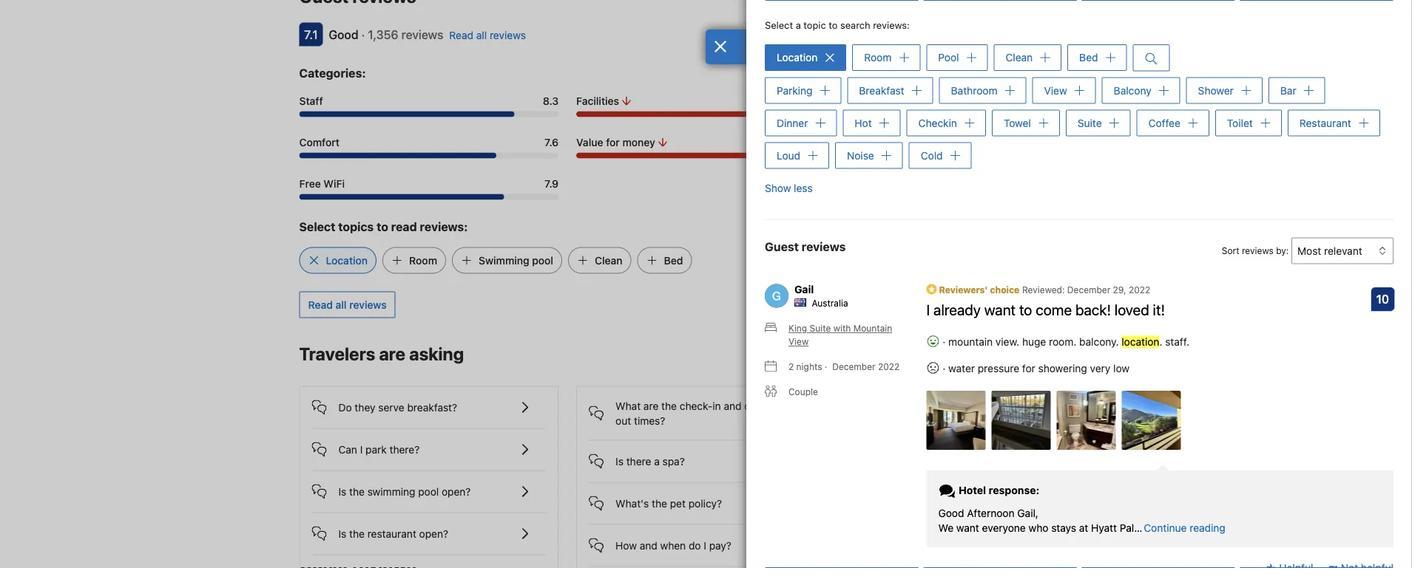 Task type: describe. For each thing, give the bounding box(es) containing it.
what are the check-in and check- out times?
[[616, 400, 778, 427]]

we inside 'good afternoon gail, we want everyone who stays at hyatt pal… continue reading'
[[939, 523, 954, 535]]

there?
[[390, 444, 420, 456]]

reviewed:
[[1022, 285, 1065, 295]]

loud
[[777, 149, 801, 162]]

do
[[689, 540, 701, 552]]

how and when do i pay? button
[[589, 526, 823, 555]]

0 vertical spatial view
[[1044, 84, 1067, 96]]

0 vertical spatial suite
[[1078, 117, 1102, 129]]

coffee
[[1149, 117, 1181, 129]]

are for the
[[644, 400, 659, 412]]

park
[[366, 444, 387, 456]]

read
[[391, 220, 417, 234]]

value for money 7.1 meter
[[576, 153, 836, 159]]

9.1
[[1099, 136, 1113, 148]]

want inside 'good afternoon gail, we want everyone who stays at hyatt pal… continue reading'
[[957, 523, 979, 535]]

is there a spa? button
[[589, 441, 823, 471]]

dinner
[[777, 117, 808, 129]]

at
[[1079, 523, 1089, 535]]

restaurant
[[367, 528, 416, 540]]

do they serve breakfast?
[[338, 402, 457, 414]]

guest
[[765, 240, 799, 254]]

select for select a topic to search reviews:
[[765, 20, 793, 31]]

close image
[[714, 41, 727, 53]]

noise
[[847, 149, 874, 162]]

1 horizontal spatial bed
[[1080, 51, 1098, 64]]

review categories element
[[299, 64, 366, 82]]

suite inside king suite with mountain view
[[810, 324, 831, 334]]

1 horizontal spatial want
[[985, 301, 1016, 318]]

already
[[934, 301, 981, 318]]

see availability
[[1031, 349, 1104, 361]]

7.1 inside 'element'
[[304, 27, 318, 41]]

read all reviews inside read all reviews button
[[308, 299, 387, 311]]

restaurant
[[1300, 117, 1352, 129]]

hotel
[[959, 485, 986, 497]]

pool
[[938, 51, 959, 64]]

spa?
[[663, 456, 685, 468]]

· right nights
[[825, 362, 827, 372]]

everyone
[[982, 523, 1026, 535]]

swimming
[[367, 486, 415, 498]]

answer
[[969, 539, 1003, 552]]

towel
[[1004, 117, 1031, 129]]

· left mountain at the bottom right of the page
[[943, 336, 946, 348]]

very
[[1090, 363, 1111, 375]]

reviews inside button
[[349, 299, 387, 311]]

how and when do i pay?
[[616, 540, 732, 552]]

king suite with mountain view link
[[765, 322, 909, 349]]

is for is there a spa?
[[616, 456, 624, 468]]

8.3
[[543, 95, 559, 107]]

reviewed: december 29, 2022
[[1022, 285, 1151, 295]]

are for asking
[[379, 344, 406, 364]]

king
[[789, 324, 807, 334]]

less
[[794, 182, 813, 194]]

facilities
[[576, 95, 619, 107]]

guest reviews element
[[299, 0, 1017, 8]]

· left water
[[943, 363, 946, 375]]

view inside king suite with mountain view
[[789, 337, 809, 347]]

continue reading link
[[1144, 521, 1226, 536]]

reviewers' choice
[[937, 285, 1020, 295]]

breakfast?
[[407, 402, 457, 414]]

1 vertical spatial december
[[832, 362, 876, 372]]

0 vertical spatial read
[[449, 29, 474, 41]]

couple
[[789, 387, 818, 398]]

read all reviews button
[[299, 292, 396, 318]]

select topics to read reviews:
[[299, 220, 468, 234]]

1 vertical spatial we
[[876, 539, 891, 552]]

swimming
[[479, 254, 529, 267]]

policy?
[[689, 498, 722, 510]]

0 vertical spatial 2022
[[1129, 285, 1151, 295]]

good afternoon gail, we want everyone who stays at hyatt pal… continue reading
[[939, 508, 1226, 535]]

· mountain view. huge room. balcony. location . staff.
[[940, 336, 1190, 348]]

select a topic to search reviews:
[[765, 20, 910, 31]]

show
[[765, 182, 791, 194]]

7.1 for value for money
[[823, 136, 836, 148]]

1 horizontal spatial december
[[1068, 285, 1111, 295]]

0 horizontal spatial room
[[409, 254, 437, 267]]

0 horizontal spatial bed
[[664, 254, 683, 267]]

cleanliness 7.5 meter
[[854, 111, 1113, 117]]

the for what's the pet policy?
[[652, 498, 667, 510]]

we have an instant answer to most questions
[[876, 539, 1091, 552]]

it!
[[1153, 301, 1165, 318]]

availability
[[1053, 349, 1104, 361]]

parking
[[777, 84, 813, 96]]

1,356
[[368, 27, 399, 41]]

2 check- from the left
[[745, 400, 778, 412]]

location
[[1122, 336, 1160, 348]]

most
[[1018, 539, 1042, 552]]

gail,
[[1018, 508, 1039, 520]]

can
[[338, 444, 357, 456]]

show less button
[[765, 175, 813, 201]]

times?
[[634, 415, 665, 427]]

7.1 for facilities
[[823, 95, 836, 107]]

still looking?
[[939, 457, 1028, 474]]

a for select
[[796, 20, 801, 31]]

1 horizontal spatial clean
[[1006, 51, 1033, 64]]

hyatt
[[1091, 523, 1117, 535]]

ask
[[947, 501, 966, 513]]

travelers are asking
[[299, 344, 464, 364]]

bar
[[1281, 84, 1297, 96]]

do they serve breakfast? button
[[312, 387, 546, 417]]

all inside button
[[336, 299, 347, 311]]

asking
[[409, 344, 464, 364]]

2 horizontal spatial i
[[927, 301, 930, 318]]

1 vertical spatial for
[[1022, 363, 1036, 375]]

is for is the restaurant open?
[[338, 528, 346, 540]]

the for is the swimming pool open?
[[349, 486, 365, 498]]

question
[[977, 501, 1019, 513]]

comfort 7.6 meter
[[299, 153, 559, 159]]

free
[[299, 178, 321, 190]]

still
[[939, 457, 966, 474]]

i already want to come back! loved it!
[[927, 301, 1165, 318]]

water
[[949, 363, 975, 375]]

2 nights · december 2022
[[789, 362, 900, 372]]

location 9.1 meter
[[854, 153, 1113, 159]]

toilet
[[1227, 117, 1253, 129]]

do
[[338, 402, 352, 414]]

choice
[[990, 285, 1020, 295]]

with
[[834, 324, 851, 334]]



Task type: locate. For each thing, give the bounding box(es) containing it.
1 vertical spatial and
[[640, 540, 658, 552]]

1 vertical spatial i
[[360, 444, 363, 456]]

and inside button
[[640, 540, 658, 552]]

we left have
[[876, 539, 891, 552]]

staff
[[299, 95, 323, 107]]

to left read
[[377, 220, 388, 234]]

good right scored 7.1 'element'
[[329, 27, 359, 41]]

0 horizontal spatial for
[[606, 136, 620, 148]]

are inside what are the check-in and check- out times?
[[644, 400, 659, 412]]

december up back! on the right bottom of page
[[1068, 285, 1111, 295]]

for down see
[[1022, 363, 1036, 375]]

gail
[[795, 283, 814, 295]]

facilities 7.1 meter
[[576, 111, 836, 117]]

1 horizontal spatial a
[[796, 20, 801, 31]]

0 horizontal spatial select
[[299, 220, 336, 234]]

0 vertical spatial 7.1
[[304, 27, 318, 41]]

ask a question button
[[939, 494, 1028, 520]]

for
[[606, 136, 620, 148], [1022, 363, 1036, 375]]

a inside button
[[654, 456, 660, 468]]

0 horizontal spatial and
[[640, 540, 658, 552]]

view
[[1044, 84, 1067, 96], [789, 337, 809, 347]]

are left asking at bottom
[[379, 344, 406, 364]]

view.
[[996, 336, 1020, 348]]

2022 right 29,
[[1129, 285, 1151, 295]]

1 vertical spatial a
[[654, 456, 660, 468]]

· water pressure for showering very low
[[940, 363, 1130, 375]]

0 horizontal spatial want
[[957, 523, 979, 535]]

the left pet
[[652, 498, 667, 510]]

mountain
[[949, 336, 993, 348]]

i left already
[[927, 301, 930, 318]]

1 horizontal spatial suite
[[1078, 117, 1102, 129]]

0 horizontal spatial december
[[832, 362, 876, 372]]

nights
[[797, 362, 822, 372]]

low
[[1114, 363, 1130, 375]]

7.5
[[1099, 95, 1113, 107]]

is left restaurant
[[338, 528, 346, 540]]

location down topics
[[326, 254, 368, 267]]

pay?
[[709, 540, 732, 552]]

· right rated good element
[[362, 27, 365, 41]]

select left topics
[[299, 220, 336, 234]]

want up we have an instant answer to most questions
[[957, 523, 979, 535]]

0 horizontal spatial i
[[360, 444, 363, 456]]

is left there at the bottom of page
[[616, 456, 624, 468]]

view down king at the bottom right
[[789, 337, 809, 347]]

0 vertical spatial all
[[476, 29, 487, 41]]

is
[[616, 456, 624, 468], [338, 486, 346, 498], [338, 528, 346, 540]]

select left topic
[[765, 20, 793, 31]]

australia
[[812, 298, 848, 309]]

good down hotel
[[939, 508, 964, 520]]

is for is the swimming pool open?
[[338, 486, 346, 498]]

instant
[[933, 539, 966, 552]]

reading
[[1190, 523, 1226, 535]]

loved
[[1115, 301, 1150, 318]]

1 vertical spatial suite
[[810, 324, 831, 334]]

location up "parking"
[[777, 51, 818, 64]]

2022 down mountain
[[878, 362, 900, 372]]

the inside what's the pet policy? button
[[652, 498, 667, 510]]

0 vertical spatial open?
[[442, 486, 471, 498]]

0 horizontal spatial good
[[329, 27, 359, 41]]

a left topic
[[796, 20, 801, 31]]

free wifi
[[299, 178, 345, 190]]

1 horizontal spatial location
[[777, 51, 818, 64]]

select for select topics to read reviews:
[[299, 220, 336, 234]]

good for good · 1,356 reviews
[[329, 27, 359, 41]]

what are the check-in and check- out times? button
[[589, 387, 823, 429]]

1 vertical spatial pool
[[418, 486, 439, 498]]

2 horizontal spatial location
[[854, 136, 896, 148]]

what's the pet policy? button
[[589, 483, 823, 513]]

i
[[927, 301, 930, 318], [360, 444, 363, 456], [704, 540, 707, 552]]

1 vertical spatial select
[[299, 220, 336, 234]]

0 horizontal spatial suite
[[810, 324, 831, 334]]

0 horizontal spatial check-
[[680, 400, 713, 412]]

0 horizontal spatial we
[[876, 539, 891, 552]]

1 horizontal spatial read
[[449, 29, 474, 41]]

a right ask
[[968, 501, 974, 513]]

room up the breakfast
[[864, 51, 892, 64]]

0 horizontal spatial read all reviews
[[308, 299, 387, 311]]

show less
[[765, 182, 813, 194]]

·
[[362, 27, 365, 41], [943, 336, 946, 348], [825, 362, 827, 372], [943, 363, 946, 375]]

good for good afternoon gail, we want everyone who stays at hyatt pal… continue reading
[[939, 508, 964, 520]]

the
[[662, 400, 677, 412], [349, 486, 365, 498], [652, 498, 667, 510], [349, 528, 365, 540]]

december
[[1068, 285, 1111, 295], [832, 362, 876, 372]]

see
[[1031, 349, 1050, 361]]

rated good element
[[329, 27, 359, 41]]

money
[[623, 136, 655, 148]]

to down 'everyone'
[[1006, 539, 1015, 552]]

select
[[765, 20, 793, 31], [299, 220, 336, 234]]

2 vertical spatial is
[[338, 528, 346, 540]]

1 vertical spatial 7.1
[[823, 95, 836, 107]]

are up times?
[[644, 400, 659, 412]]

staff 8.3 meter
[[299, 111, 559, 117]]

2 vertical spatial location
[[326, 254, 368, 267]]

1 horizontal spatial read all reviews
[[449, 29, 526, 41]]

0 vertical spatial room
[[864, 51, 892, 64]]

to down reviewed:
[[1019, 301, 1032, 318]]

1 horizontal spatial we
[[939, 523, 954, 535]]

1 vertical spatial open?
[[419, 528, 448, 540]]

room down read
[[409, 254, 437, 267]]

1 horizontal spatial select
[[765, 20, 793, 31]]

value
[[576, 136, 603, 148]]

the for is the restaurant open?
[[349, 528, 365, 540]]

7.9
[[545, 178, 559, 190]]

reviews: down the free wifi 7.9 meter
[[420, 220, 468, 234]]

i right the do
[[704, 540, 707, 552]]

1 vertical spatial 2022
[[878, 362, 900, 372]]

1 check- from the left
[[680, 400, 713, 412]]

7.1
[[304, 27, 318, 41], [823, 95, 836, 107], [823, 136, 836, 148]]

december down king suite with mountain view
[[832, 362, 876, 372]]

what
[[616, 400, 641, 412]]

a for ask
[[968, 501, 974, 513]]

and right in
[[724, 400, 742, 412]]

scored 7.1 element
[[299, 23, 323, 46]]

a
[[796, 20, 801, 31], [654, 456, 660, 468], [968, 501, 974, 513]]

the inside is the swimming pool open? 'button'
[[349, 486, 365, 498]]

bathroom
[[951, 84, 998, 96]]

pool inside 'button'
[[418, 486, 439, 498]]

and inside what are the check-in and check- out times?
[[724, 400, 742, 412]]

7.6
[[545, 136, 559, 148]]

free wifi 7.9 meter
[[299, 194, 559, 200]]

is inside button
[[616, 456, 624, 468]]

the left restaurant
[[349, 528, 365, 540]]

location
[[777, 51, 818, 64], [854, 136, 896, 148], [326, 254, 368, 267]]

1 vertical spatial location
[[854, 136, 896, 148]]

pool up "is the restaurant open?" 'button'
[[418, 486, 439, 498]]

0 vertical spatial want
[[985, 301, 1016, 318]]

0 vertical spatial clean
[[1006, 51, 1033, 64]]

0 horizontal spatial 2022
[[878, 362, 900, 372]]

room.
[[1049, 336, 1077, 348]]

0 horizontal spatial read
[[308, 299, 333, 311]]

1 vertical spatial want
[[957, 523, 979, 535]]

good · 1,356 reviews
[[329, 27, 443, 41]]

pet
[[670, 498, 686, 510]]

1 vertical spatial read
[[308, 299, 333, 311]]

2 vertical spatial i
[[704, 540, 707, 552]]

travelers
[[299, 344, 375, 364]]

categories:
[[299, 66, 366, 80]]

1 vertical spatial bed
[[664, 254, 683, 267]]

we
[[939, 523, 954, 535], [876, 539, 891, 552]]

0 vertical spatial a
[[796, 20, 801, 31]]

1 horizontal spatial and
[[724, 400, 742, 412]]

reviews: right search
[[873, 20, 910, 31]]

we up instant
[[939, 523, 954, 535]]

ask a question
[[947, 501, 1019, 513]]

afternoon
[[967, 508, 1015, 520]]

29,
[[1113, 285, 1127, 295]]

all
[[476, 29, 487, 41], [336, 299, 347, 311]]

1 vertical spatial room
[[409, 254, 437, 267]]

read
[[449, 29, 474, 41], [308, 299, 333, 311]]

0 horizontal spatial location
[[326, 254, 368, 267]]

an
[[919, 539, 931, 552]]

0 vertical spatial reviews:
[[873, 20, 910, 31]]

0 horizontal spatial clean
[[595, 254, 623, 267]]

0 horizontal spatial view
[[789, 337, 809, 347]]

check- right in
[[745, 400, 778, 412]]

mountain
[[854, 324, 892, 334]]

the inside what are the check-in and check- out times?
[[662, 400, 677, 412]]

back!
[[1076, 301, 1111, 318]]

guest reviews
[[765, 240, 846, 254]]

0 horizontal spatial pool
[[418, 486, 439, 498]]

stays
[[1052, 523, 1077, 535]]

1 vertical spatial reviews:
[[420, 220, 468, 234]]

cold
[[921, 149, 943, 162]]

view left '7.5'
[[1044, 84, 1067, 96]]

1 vertical spatial are
[[644, 400, 659, 412]]

room
[[864, 51, 892, 64], [409, 254, 437, 267]]

1 horizontal spatial reviews:
[[873, 20, 910, 31]]

is the swimming pool open?
[[338, 486, 471, 498]]

0 horizontal spatial a
[[654, 456, 660, 468]]

0 vertical spatial is
[[616, 456, 624, 468]]

can i park there? button
[[312, 429, 546, 459]]

0 vertical spatial are
[[379, 344, 406, 364]]

1 horizontal spatial room
[[864, 51, 892, 64]]

0 horizontal spatial all
[[336, 299, 347, 311]]

value for money
[[576, 136, 655, 148]]

1 vertical spatial good
[[939, 508, 964, 520]]

1 horizontal spatial all
[[476, 29, 487, 41]]

0 vertical spatial location
[[777, 51, 818, 64]]

suite up 9.1
[[1078, 117, 1102, 129]]

1 horizontal spatial view
[[1044, 84, 1067, 96]]

0 vertical spatial pool
[[532, 254, 553, 267]]

1 vertical spatial all
[[336, 299, 347, 311]]

pool right swimming
[[532, 254, 553, 267]]

1 horizontal spatial 2022
[[1129, 285, 1151, 295]]

i right can
[[360, 444, 363, 456]]

0 vertical spatial december
[[1068, 285, 1111, 295]]

want down choice
[[985, 301, 1016, 318]]

good inside 'good afternoon gail, we want everyone who stays at hyatt pal… continue reading'
[[939, 508, 964, 520]]

0 vertical spatial read all reviews
[[449, 29, 526, 41]]

questions
[[1045, 539, 1091, 552]]

0 vertical spatial good
[[329, 27, 359, 41]]

can i park there?
[[338, 444, 420, 456]]

.
[[1160, 336, 1163, 348]]

topic
[[804, 20, 826, 31]]

how
[[616, 540, 637, 552]]

read inside button
[[308, 299, 333, 311]]

for right value
[[606, 136, 620, 148]]

i inside how and when do i pay? button
[[704, 540, 707, 552]]

0 horizontal spatial are
[[379, 344, 406, 364]]

1 horizontal spatial pool
[[532, 254, 553, 267]]

they
[[355, 402, 376, 414]]

0 vertical spatial select
[[765, 20, 793, 31]]

1 horizontal spatial are
[[644, 400, 659, 412]]

staff.
[[1165, 336, 1190, 348]]

a left spa?
[[654, 456, 660, 468]]

1 vertical spatial clean
[[595, 254, 623, 267]]

by:
[[1276, 246, 1289, 256]]

what's
[[616, 498, 649, 510]]

open? up "is the restaurant open?" 'button'
[[442, 486, 471, 498]]

2 vertical spatial a
[[968, 501, 974, 513]]

1 vertical spatial is
[[338, 486, 346, 498]]

0 vertical spatial for
[[606, 136, 620, 148]]

1 horizontal spatial check-
[[745, 400, 778, 412]]

i inside can i park there? button
[[360, 444, 363, 456]]

1 vertical spatial read all reviews
[[308, 299, 387, 311]]

wifi
[[324, 178, 345, 190]]

good
[[329, 27, 359, 41], [939, 508, 964, 520]]

check-
[[680, 400, 713, 412], [745, 400, 778, 412]]

a inside 'button'
[[968, 501, 974, 513]]

location up noise
[[854, 136, 896, 148]]

0 vertical spatial bed
[[1080, 51, 1098, 64]]

1 horizontal spatial good
[[939, 508, 964, 520]]

suite left with
[[810, 324, 831, 334]]

1 horizontal spatial for
[[1022, 363, 1036, 375]]

1 vertical spatial view
[[789, 337, 809, 347]]

check- up 'is there a spa?' button at the bottom
[[680, 400, 713, 412]]

1 horizontal spatial i
[[704, 540, 707, 552]]

scored 10 element
[[1371, 288, 1395, 311]]

the up times?
[[662, 400, 677, 412]]

and right how
[[640, 540, 658, 552]]

open? right restaurant
[[419, 528, 448, 540]]

the left swimming
[[349, 486, 365, 498]]

to right topic
[[829, 20, 838, 31]]

is down can
[[338, 486, 346, 498]]

2 vertical spatial 7.1
[[823, 136, 836, 148]]

2
[[789, 362, 794, 372]]

the inside "is the restaurant open?" 'button'
[[349, 528, 365, 540]]

2 horizontal spatial a
[[968, 501, 974, 513]]

0 vertical spatial and
[[724, 400, 742, 412]]



Task type: vqa. For each thing, say whether or not it's contained in the screenshot.


